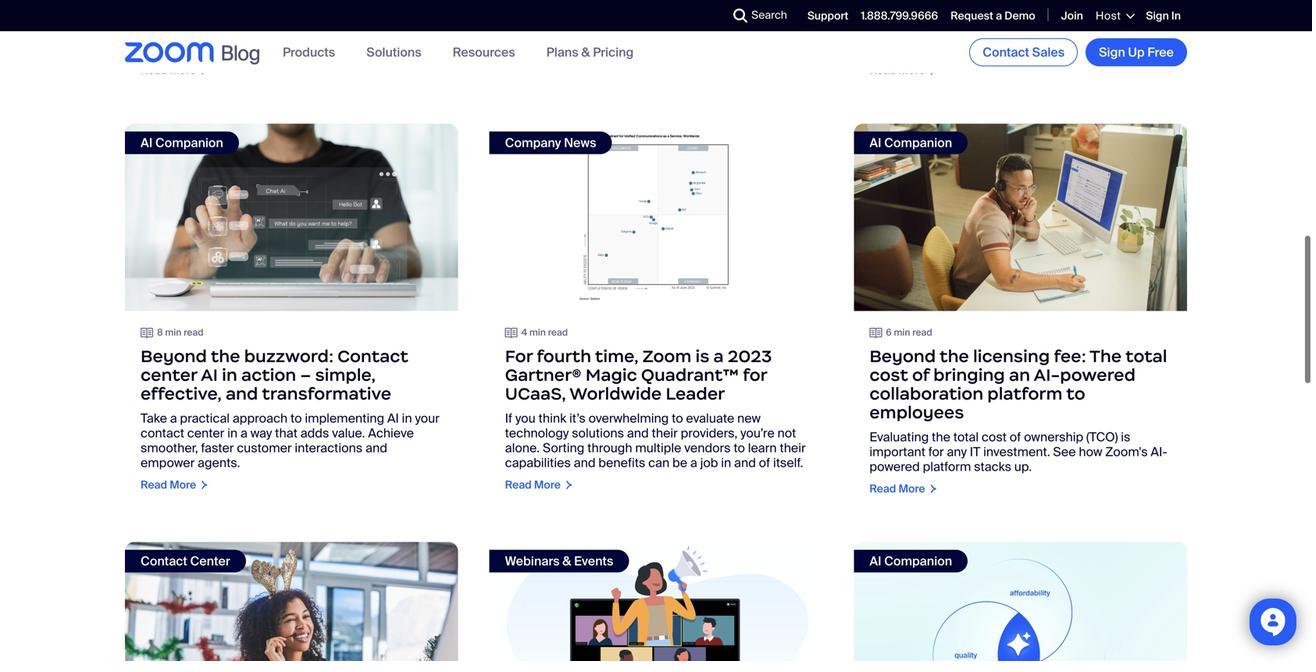 Task type: describe. For each thing, give the bounding box(es) containing it.
2023
[[728, 346, 772, 367]]

0 vertical spatial center
[[141, 365, 197, 386]]

sign for sign in
[[1146, 9, 1169, 23]]

agents.
[[198, 455, 240, 471]]

is inside beyond the licensing fee: the total cost of bringing an ai-powered collaboration platform to employees evaluating the total cost of ownership (tco) is important for any it investment. see how zoom's ai- powered platform stacks up. read more
[[1121, 429, 1130, 445]]

is left now
[[185, 25, 194, 41]]

company
[[505, 135, 561, 151]]

products button
[[283, 44, 335, 60]]

min for beyond the buzzword: contact center ai in action – simple, effective, and transformative
[[165, 327, 181, 339]]

it
[[970, 444, 980, 460]]

in left way
[[227, 425, 238, 441]]

0 vertical spatial powered
[[1060, 365, 1136, 386]]

(tco)
[[1086, 429, 1118, 445]]

lives
[[992, 25, 1018, 41]]

how inside beyond the licensing fee: the total cost of bringing an ai-powered collaboration platform to employees evaluating the total cost of ownership (tco) is important for any it investment. see how zoom's ai- powered platform stacks up. read more
[[1079, 444, 1102, 460]]

and right value.
[[365, 440, 387, 456]]

a up lives at top right
[[996, 9, 1002, 23]]

a left '2023'
[[713, 346, 724, 367]]

collaboration inside even though we're more digitally connected than ever, collaboration still requires a lot of effort. keeping distributed team members updated on the status read more
[[535, 6, 610, 23]]

evaluate
[[686, 410, 734, 427]]

is right the viss
[[366, 40, 376, 56]]

and up benefits
[[627, 425, 649, 441]]

of inside the for fourth time, zoom is a 2023 gartner® magic quadrant™ for ucaas, worldwide leader if you think it's overwhelming to evaluate new technology solutions and their providers, you're not alone. sorting through multiple vendors to learn their capabilities and benefits can be a job in and of itself. read more
[[759, 455, 770, 471]]

not
[[777, 425, 796, 441]]

plans
[[546, 44, 578, 60]]

sign up free link
[[1086, 38, 1187, 66]]

technology
[[505, 425, 569, 441]]

and down solutions
[[574, 455, 596, 471]]

digitally
[[646, 0, 689, 8]]

webinars & events link
[[489, 542, 823, 662]]

6
[[886, 327, 892, 339]]

contact sales
[[983, 44, 1065, 61]]

worldwide
[[569, 383, 662, 404]]

than
[[757, 0, 783, 8]]

beyond the buzzword: contact center ai in action – simple, effective, and transformative take a practical approach to implementing ai in your contact center in a way that adds value. achieve smoother, faster customer interactions and empower agents. read more
[[141, 346, 440, 492]]

plans & pricing link
[[546, 44, 634, 60]]

licensing
[[973, 346, 1050, 367]]

impact
[[313, 10, 353, 27]]

support
[[807, 9, 848, 23]]

4
[[521, 327, 527, 339]]

more
[[612, 0, 643, 8]]

on inside even though we're more digitally connected than ever, collaboration still requires a lot of effort. keeping distributed team members updated on the status read more
[[763, 21, 777, 37]]

products
[[283, 44, 335, 60]]

a right take
[[170, 410, 177, 427]]

contact center link
[[125, 542, 458, 662]]

read for gartner®
[[548, 327, 568, 339]]

providers,
[[681, 425, 738, 441]]

effective,
[[141, 383, 222, 404]]

read inside even though we're more digitally connected than ever, collaboration still requires a lot of effort. keeping distributed team members updated on the status read more
[[505, 59, 532, 73]]

can
[[648, 455, 670, 471]]

in left your
[[402, 410, 412, 427]]

sales
[[1032, 44, 1065, 61]]

in
[[1171, 9, 1181, 23]]

0 vertical spatial total
[[1125, 346, 1167, 367]]

for fourth time, zoom is a 2023 gartner® magic quadrant™ for ucaas, worldwide leader image
[[489, 124, 823, 311]]

they
[[870, 25, 894, 41]]

up
[[1128, 44, 1145, 61]]

distributed
[[556, 21, 618, 37]]

a inside even though we're more digitally connected than ever, collaboration still requires a lot of effort. keeping distributed team members updated on the status read more
[[686, 6, 693, 23]]

to down leader
[[672, 410, 683, 427]]

1 vertical spatial center
[[187, 425, 224, 441]]

center
[[190, 553, 230, 570]]

ever,
[[505, 6, 532, 23]]

zoom cto deep dive: how our federated approach to ai maximizes performance, quality, and affordability image
[[854, 542, 1187, 662]]

their inside hear from small businesses on which zoom apps they use in their daily lives to help with productivity and engagement. read more
[[934, 25, 960, 41]]

to left learn
[[734, 440, 745, 456]]

search image
[[733, 9, 747, 23]]

collaboration inside beyond the licensing fee: the total cost of bringing an ai-powered collaboration platform to employees evaluating the total cost of ownership (tco) is important for any it investment. see how zoom's ai- powered platform stacks up. read more
[[870, 383, 983, 404]]

quadrant™
[[641, 365, 739, 386]]

1 horizontal spatial their
[[780, 440, 806, 456]]

webinars
[[505, 553, 560, 570]]

action
[[241, 365, 296, 386]]

read inside beyond the buzzword: contact center ai in action – simple, effective, and transformative take a practical approach to implementing ai in your contact center in a way that adds value. achieve smoother, faster customer interactions and empower agents. read more
[[141, 478, 167, 492]]

now
[[197, 25, 221, 41]]

is inside the for fourth time, zoom is a 2023 gartner® magic quadrant™ for ucaas, worldwide leader if you think it's overwhelming to evaluate new technology solutions and their providers, you're not alone. sorting through multiple vendors to learn their capabilities and benefits can be a job in and of itself. read more
[[695, 346, 709, 367]]

and inside hear from small businesses on which zoom apps they use in their daily lives to help with productivity and engagement. read more
[[870, 40, 891, 56]]

interactions
[[295, 440, 363, 456]]

stacks
[[974, 459, 1011, 475]]

sign in
[[1146, 9, 1181, 23]]

connected
[[692, 0, 754, 8]]

job
[[700, 455, 718, 471]]

more inside even though we're more digitally connected than ever, collaboration still requires a lot of effort. keeping distributed team members updated on the status read more
[[534, 59, 561, 73]]

still
[[613, 6, 632, 23]]

investment.
[[983, 444, 1050, 460]]

in inside the for fourth time, zoom is a 2023 gartner® magic quadrant™ for ucaas, worldwide leader if you think it's overwhelming to evaluate new technology solutions and their providers, you're not alone. sorting through multiple vendors to learn their capabilities and benefits can be a job in and of itself. read more
[[721, 455, 731, 471]]

multiple
[[635, 440, 681, 456]]

open-
[[165, 10, 199, 27]]

join link
[[1061, 9, 1083, 23]]

companion for beyond the buzzword: contact center ai in action – simple, effective, and transformative
[[155, 135, 223, 151]]

system
[[141, 25, 182, 41]]

ucaas,
[[505, 383, 566, 404]]

more inside beyond the buzzword: contact center ai in action – simple, effective, and transformative take a practical approach to implementing ai in your contact center in a way that adds value. achieve smoother, faster customer interactions and empower agents. read more
[[170, 478, 196, 492]]

available
[[224, 25, 274, 41]]

for inside the for fourth time, zoom is a 2023 gartner® magic quadrant™ for ucaas, worldwide leader if you think it's overwhelming to evaluate new technology solutions and their providers, you're not alone. sorting through multiple vendors to learn their capabilities and benefits can be a job in and of itself. read more
[[743, 365, 767, 386]]

of up up.
[[1010, 429, 1021, 445]]

adds
[[300, 425, 329, 441]]

contact for contact center
[[141, 553, 187, 570]]

companion for beyond the licensing fee: the total cost of bringing an ai-powered collaboration platform to employees
[[884, 135, 952, 151]]

contact
[[141, 425, 184, 441]]

contact center workforce management: surviving the peak season surge with ai and more image
[[125, 542, 458, 662]]

1 vertical spatial powered
[[870, 459, 920, 475]]

sign in link
[[1146, 9, 1181, 23]]

the inside even though we're more digitally connected than ever, collaboration still requires a lot of effort. keeping distributed team members updated on the status read more
[[780, 21, 799, 37]]

ai for zoom cto deep dive: how our federated approach to ai maximizes performance, quality, and affordability "image" on the right bottom of page
[[870, 553, 881, 570]]

read for of
[[912, 327, 932, 339]]

ai for beyond the licensing fee: the total cost of bringing an ai-powered collaboration platform to employees image
[[870, 135, 881, 151]]

response
[[141, 40, 195, 56]]

even
[[505, 0, 533, 8]]

value.
[[332, 425, 365, 441]]

approach
[[233, 410, 288, 427]]

of up employees
[[912, 365, 929, 386]]

ai companion link
[[854, 542, 1187, 662]]

effort.
[[727, 6, 761, 23]]

hear from small businesses on which zoom apps they use in their daily lives to help with productivity and engagement. read more
[[870, 10, 1156, 77]]

empower
[[141, 455, 195, 471]]

team
[[621, 21, 650, 37]]

resources button
[[453, 44, 515, 60]]

if
[[505, 410, 512, 427]]

0 horizontal spatial their
[[652, 425, 678, 441]]

the down employees
[[932, 429, 950, 445]]

a left way
[[241, 425, 247, 441]]

which
[[1050, 10, 1083, 27]]

beyond the licensing fee: the total cost of bringing an ai-powered collaboration platform to employees image
[[854, 124, 1187, 311]]

unique.
[[379, 40, 421, 56]]

free
[[1147, 44, 1174, 61]]

beyond the licensing fee: the total cost of bringing an ai-powered collaboration platform to employees evaluating the total cost of ownership (tco) is important for any it investment. see how zoom's ai- powered platform stacks up. read more
[[870, 346, 1167, 496]]

contact inside beyond the buzzword: contact center ai in action – simple, effective, and transformative take a practical approach to implementing ai in your contact center in a way that adds value. achieve smoother, faster customer interactions and empower agents. read more
[[337, 346, 408, 367]]

requires
[[635, 6, 683, 23]]

apps
[[1123, 10, 1153, 27]]

the left licensing on the bottom right of the page
[[940, 346, 969, 367]]

lot
[[696, 6, 710, 23]]

bringing
[[933, 365, 1005, 386]]

company news
[[505, 135, 596, 151]]

ai companion for beyond the buzzword: contact center ai in action – simple, effective, and transformative
[[141, 135, 223, 151]]

overwhelming
[[589, 410, 669, 427]]

the
[[1090, 346, 1122, 367]]

read inside the for fourth time, zoom is a 2023 gartner® magic quadrant™ for ucaas, worldwide leader if you think it's overwhelming to evaluate new technology solutions and their providers, you're not alone. sorting through multiple vendors to learn their capabilities and benefits can be a job in and of itself. read more
[[505, 478, 532, 492]]

more inside beyond the licensing fee: the total cost of bringing an ai-powered collaboration platform to employees evaluating the total cost of ownership (tco) is important for any it investment. see how zoom's ai- powered platform stacks up. read more
[[899, 482, 925, 496]]



Task type: locate. For each thing, give the bounding box(es) containing it.
to inside hear from small businesses on which zoom apps they use in their daily lives to help with productivity and engagement. read more
[[1021, 25, 1032, 41]]

more down capabilities
[[534, 478, 561, 492]]

beyond inside beyond the buzzword: contact center ai in action – simple, effective, and transformative take a practical approach to implementing ai in your contact center in a way that adds value. achieve smoother, faster customer interactions and empower agents. read more
[[141, 346, 207, 367]]

to
[[1021, 25, 1032, 41], [1066, 383, 1085, 404], [290, 410, 302, 427], [672, 410, 683, 427], [734, 440, 745, 456]]

that
[[275, 425, 297, 441]]

our
[[141, 10, 162, 27]]

practical
[[180, 410, 230, 427]]

1 horizontal spatial contact
[[337, 346, 408, 367]]

read inside hear from small businesses on which zoom apps they use in their daily lives to help with productivity and engagement. read more
[[870, 63, 896, 77]]

news
[[564, 135, 596, 151]]

keeping
[[505, 21, 553, 37]]

the left action
[[211, 346, 240, 367]]

it's
[[569, 410, 586, 427]]

to down fee:
[[1066, 383, 1085, 404]]

magic
[[586, 365, 637, 386]]

and inside our open-source vulnerability impact scoring system is now available and enhances incident response capabilities. here's how viss is unique. read more
[[277, 25, 299, 41]]

status
[[505, 36, 540, 52]]

small
[[930, 10, 961, 27]]

1 horizontal spatial zoom
[[1086, 10, 1120, 27]]

0 horizontal spatial how
[[309, 40, 333, 56]]

0 vertical spatial ai-
[[1034, 365, 1060, 386]]

0 horizontal spatial zoom
[[642, 346, 691, 367]]

collaboration up plans
[[535, 6, 610, 23]]

2 horizontal spatial read
[[912, 327, 932, 339]]

1 horizontal spatial ai-
[[1151, 444, 1167, 460]]

to right approach in the left bottom of the page
[[290, 410, 302, 427]]

our open-source vulnerability impact scoring system is now available and enhances incident response capabilities. here's how viss is unique. read more
[[141, 10, 421, 77]]

read down zoom logo at the top left
[[141, 63, 167, 77]]

zoom right join
[[1086, 10, 1120, 27]]

beyond down 8 min read
[[141, 346, 207, 367]]

0 horizontal spatial ai-
[[1034, 365, 1060, 386]]

ai companion
[[141, 135, 223, 151], [870, 135, 952, 151], [870, 553, 952, 570]]

2 beyond from the left
[[870, 346, 936, 367]]

any
[[947, 444, 967, 460]]

read up "fourth"
[[548, 327, 568, 339]]

for inside beyond the licensing fee: the total cost of bringing an ai-powered collaboration platform to employees evaluating the total cost of ownership (tco) is important for any it investment. see how zoom's ai- powered platform stacks up. read more
[[928, 444, 944, 460]]

0 horizontal spatial collaboration
[[535, 6, 610, 23]]

beyond for beyond the buzzword: contact center ai in action – simple, effective, and transformative
[[141, 346, 207, 367]]

capabilities.
[[198, 40, 266, 56]]

1 horizontal spatial cost
[[982, 429, 1007, 445]]

1 horizontal spatial powered
[[1060, 365, 1136, 386]]

and up approach in the left bottom of the page
[[226, 383, 258, 404]]

0 horizontal spatial powered
[[870, 459, 920, 475]]

center up agents.
[[187, 425, 224, 441]]

0 vertical spatial &
[[581, 44, 590, 60]]

through
[[587, 440, 632, 456]]

gartner®
[[505, 365, 582, 386]]

2 read from the left
[[548, 327, 568, 339]]

more inside hear from small businesses on which zoom apps they use in their daily lives to help with productivity and engagement. read more
[[899, 63, 925, 77]]

incident
[[362, 25, 408, 41]]

you
[[515, 410, 536, 427]]

1 read from the left
[[184, 327, 203, 339]]

0 vertical spatial contact
[[983, 44, 1029, 61]]

6 min read
[[886, 327, 932, 339]]

read inside beyond the licensing fee: the total cost of bringing an ai-powered collaboration platform to employees evaluating the total cost of ownership (tco) is important for any it investment. see how zoom's ai- powered platform stacks up. read more
[[870, 482, 896, 496]]

and down hear
[[870, 40, 891, 56]]

1 horizontal spatial read
[[548, 327, 568, 339]]

for
[[505, 346, 533, 367]]

is up leader
[[695, 346, 709, 367]]

their left daily
[[934, 25, 960, 41]]

to inside beyond the licensing fee: the total cost of bringing an ai-powered collaboration platform to employees evaluating the total cost of ownership (tco) is important for any it investment. see how zoom's ai- powered platform stacks up. read more
[[1066, 383, 1085, 404]]

support link
[[807, 9, 848, 23]]

powered down evaluating
[[870, 459, 920, 475]]

itself.
[[773, 455, 803, 471]]

& left events
[[563, 553, 571, 570]]

simple,
[[315, 365, 376, 386]]

in left action
[[222, 365, 237, 386]]

contact up transformative
[[337, 346, 408, 367]]

0 horizontal spatial contact
[[141, 553, 187, 570]]

smoother,
[[141, 440, 198, 456]]

2 vertical spatial contact
[[141, 553, 187, 570]]

0 vertical spatial collaboration
[[535, 6, 610, 23]]

contact center
[[141, 553, 230, 570]]

cost down 6
[[870, 365, 908, 386]]

hear
[[870, 10, 898, 27]]

read inside our open-source vulnerability impact scoring system is now available and enhances incident response capabilities. here's how viss is unique. read more
[[141, 63, 167, 77]]

contact left 'center'
[[141, 553, 187, 570]]

beyond inside beyond the licensing fee: the total cost of bringing an ai-powered collaboration platform to employees evaluating the total cost of ownership (tco) is important for any it investment. see how zoom's ai- powered platform stacks up. read more
[[870, 346, 936, 367]]

request a demo link
[[951, 9, 1035, 23]]

businesses
[[964, 10, 1030, 27]]

1 vertical spatial zoom
[[642, 346, 691, 367]]

read for action
[[184, 327, 203, 339]]

webinars & events
[[505, 553, 613, 570]]

enhances
[[302, 25, 359, 41]]

their up the can
[[652, 425, 678, 441]]

cost right it
[[982, 429, 1007, 445]]

source
[[199, 10, 239, 27]]

1 vertical spatial for
[[928, 444, 944, 460]]

of right 'lot'
[[713, 6, 724, 23]]

total up stacks
[[953, 429, 979, 445]]

time,
[[595, 346, 638, 367]]

0 horizontal spatial min
[[165, 327, 181, 339]]

1 vertical spatial ai-
[[1151, 444, 1167, 460]]

1 vertical spatial sign
[[1099, 44, 1125, 61]]

sign for sign up free
[[1099, 44, 1125, 61]]

customer
[[237, 440, 292, 456]]

in right use
[[921, 25, 931, 41]]

more inside our open-source vulnerability impact scoring system is now available and enhances incident response capabilities. here's how viss is unique. read more
[[170, 63, 196, 77]]

more down zoom logo at the top left
[[170, 63, 196, 77]]

1 horizontal spatial how
[[1079, 444, 1102, 460]]

platform
[[987, 383, 1063, 404], [923, 459, 971, 475]]

how right see
[[1079, 444, 1102, 460]]

0 horizontal spatial beyond
[[141, 346, 207, 367]]

1 vertical spatial platform
[[923, 459, 971, 475]]

–
[[300, 365, 311, 386]]

2 min from the left
[[529, 327, 546, 339]]

sign left in
[[1146, 9, 1169, 23]]

1.888.799.9666
[[861, 9, 938, 23]]

1 horizontal spatial &
[[581, 44, 590, 60]]

min for for fourth time, zoom is a 2023 gartner® magic quadrant™ for ucaas, worldwide leader
[[529, 327, 546, 339]]

benefits
[[598, 455, 645, 471]]

contact down lives at top right
[[983, 44, 1029, 61]]

capabilities
[[505, 455, 571, 471]]

daily
[[963, 25, 989, 41]]

1 horizontal spatial for
[[928, 444, 944, 460]]

vulnerability
[[242, 10, 310, 27]]

center down 8
[[141, 365, 197, 386]]

sign up free
[[1099, 44, 1174, 61]]

sign down 'productivity'
[[1099, 44, 1125, 61]]

is right (tco)
[[1121, 429, 1130, 445]]

how inside our open-source vulnerability impact scoring system is now available and enhances incident response capabilities. here's how viss is unique. read more
[[309, 40, 333, 56]]

4 min read
[[521, 327, 568, 339]]

request
[[951, 9, 993, 23]]

a right be
[[690, 455, 697, 471]]

0 horizontal spatial platform
[[923, 459, 971, 475]]

3 min from the left
[[894, 327, 910, 339]]

0 horizontal spatial cost
[[870, 365, 908, 386]]

events
[[574, 553, 613, 570]]

is
[[185, 25, 194, 41], [366, 40, 376, 56], [695, 346, 709, 367], [1121, 429, 1130, 445]]

& down "distributed"
[[581, 44, 590, 60]]

1 horizontal spatial sign
[[1146, 9, 1169, 23]]

the inside beyond the buzzword: contact center ai in action – simple, effective, and transformative take a practical approach to implementing ai in your contact center in a way that adds value. achieve smoother, faster customer interactions and empower agents. read more
[[211, 346, 240, 367]]

1 vertical spatial total
[[953, 429, 979, 445]]

solutions
[[366, 44, 421, 60]]

transformative
[[262, 383, 391, 404]]

learn
[[748, 440, 777, 456]]

1 horizontal spatial beyond
[[870, 346, 936, 367]]

viss
[[336, 40, 363, 56]]

platform down licensing on the bottom right of the page
[[987, 383, 1063, 404]]

fee:
[[1054, 346, 1086, 367]]

zoom inside hear from small businesses on which zoom apps they use in their daily lives to help with productivity and engagement. read more
[[1086, 10, 1120, 27]]

& for webinars
[[563, 553, 571, 570]]

be
[[672, 455, 687, 471]]

of inside even though we're more digitally connected than ever, collaboration still requires a lot of effort. keeping distributed team members updated on the status read more
[[713, 6, 724, 23]]

2 horizontal spatial contact
[[983, 44, 1029, 61]]

their
[[934, 25, 960, 41], [652, 425, 678, 441], [780, 440, 806, 456]]

0 vertical spatial cost
[[870, 365, 908, 386]]

more down the engagement.
[[899, 63, 925, 77]]

beyond for beyond the licensing fee: the total cost of bringing an ai-powered collaboration platform to employees
[[870, 346, 936, 367]]

solutions button
[[366, 44, 421, 60]]

2 horizontal spatial min
[[894, 327, 910, 339]]

min right 8
[[165, 327, 181, 339]]

search image
[[733, 9, 747, 23]]

to down demo
[[1021, 25, 1032, 41]]

the down than
[[780, 21, 799, 37]]

for up the new
[[743, 365, 767, 386]]

1 horizontal spatial min
[[529, 327, 546, 339]]

1 horizontal spatial collaboration
[[870, 383, 983, 404]]

1 vertical spatial collaboration
[[870, 383, 983, 404]]

more down empower
[[170, 478, 196, 492]]

ai- right an
[[1034, 365, 1060, 386]]

min right 4
[[529, 327, 546, 339]]

ai companion for beyond the licensing fee: the total cost of bringing an ai-powered collaboration platform to employees
[[870, 135, 952, 151]]

1 vertical spatial contact
[[337, 346, 408, 367]]

read down empower
[[141, 478, 167, 492]]

0 horizontal spatial sign
[[1099, 44, 1125, 61]]

fourth
[[537, 346, 591, 367]]

logo blog.svg image
[[222, 41, 259, 66]]

beyond down 6 min read
[[870, 346, 936, 367]]

on inside hear from small businesses on which zoom apps they use in their daily lives to help with productivity and engagement. read more
[[1032, 10, 1047, 27]]

plans & pricing
[[546, 44, 634, 60]]

1 horizontal spatial total
[[1125, 346, 1167, 367]]

with
[[1063, 25, 1086, 41]]

zoom logo image
[[125, 42, 214, 62]]

ai- right zoom's
[[1151, 444, 1167, 460]]

more down important
[[899, 482, 925, 496]]

scoring
[[356, 10, 399, 27]]

1 horizontal spatial on
[[1032, 10, 1047, 27]]

ai
[[141, 135, 152, 151], [870, 135, 881, 151], [201, 365, 218, 386], [387, 410, 399, 427], [870, 553, 881, 570]]

1.888.799.9666 link
[[861, 9, 938, 23]]

1 horizontal spatial platform
[[987, 383, 1063, 404]]

0 horizontal spatial &
[[563, 553, 571, 570]]

to inside beyond the buzzword: contact center ai in action – simple, effective, and transformative take a practical approach to implementing ai in your contact center in a way that adds value. achieve smoother, faster customer interactions and empower agents. read more
[[290, 410, 302, 427]]

you're
[[740, 425, 775, 441]]

3 read from the left
[[912, 327, 932, 339]]

join
[[1061, 9, 1083, 23]]

ai for beyond the buzzword: contact center ai in action – simple, effective, and transformative "image"
[[141, 135, 152, 151]]

min for beyond the licensing fee: the total cost of bringing an ai-powered collaboration platform to employees
[[894, 327, 910, 339]]

this meeting should have been a webinar image
[[489, 542, 823, 662]]

and down the you're
[[734, 455, 756, 471]]

read down they at the top of the page
[[870, 63, 896, 77]]

1 vertical spatial cost
[[982, 429, 1007, 445]]

8
[[157, 327, 163, 339]]

how left the viss
[[309, 40, 333, 56]]

2 horizontal spatial their
[[934, 25, 960, 41]]

read right 8
[[184, 327, 203, 339]]

0 horizontal spatial read
[[184, 327, 203, 339]]

up.
[[1014, 459, 1032, 475]]

read down important
[[870, 482, 896, 496]]

0 horizontal spatial on
[[763, 21, 777, 37]]

total right the
[[1125, 346, 1167, 367]]

their right learn
[[780, 440, 806, 456]]

contact for contact sales
[[983, 44, 1029, 61]]

8 min read
[[157, 327, 203, 339]]

1 min from the left
[[165, 327, 181, 339]]

zoom inside the for fourth time, zoom is a 2023 gartner® magic quadrant™ for ucaas, worldwide leader if you think it's overwhelming to evaluate new technology solutions and their providers, you're not alone. sorting through multiple vendors to learn their capabilities and benefits can be a job in and of itself. read more
[[642, 346, 691, 367]]

host
[[1096, 9, 1121, 23]]

new
[[737, 410, 761, 427]]

0 vertical spatial how
[[309, 40, 333, 56]]

read right 6
[[912, 327, 932, 339]]

read down status
[[505, 59, 532, 73]]

collaboration up evaluating
[[870, 383, 983, 404]]

for left any
[[928, 444, 944, 460]]

zoom up leader
[[642, 346, 691, 367]]

use
[[897, 25, 918, 41]]

important
[[870, 444, 925, 460]]

0 vertical spatial sign
[[1146, 9, 1169, 23]]

on down than
[[763, 21, 777, 37]]

of left itself.
[[759, 455, 770, 471]]

0 horizontal spatial for
[[743, 365, 767, 386]]

0 vertical spatial platform
[[987, 383, 1063, 404]]

0 vertical spatial zoom
[[1086, 10, 1120, 27]]

productivity
[[1089, 25, 1156, 41]]

more down status
[[534, 59, 561, 73]]

1 vertical spatial how
[[1079, 444, 1102, 460]]

leader
[[666, 383, 725, 404]]

evaluating
[[870, 429, 929, 445]]

help
[[1035, 25, 1060, 41]]

a left 'lot'
[[686, 6, 693, 23]]

read down capabilities
[[505, 478, 532, 492]]

beyond the buzzword: contact center ai in action – simple, effective, and transformative image
[[125, 124, 458, 311]]

in inside hear from small businesses on which zoom apps they use in their daily lives to help with productivity and engagement. read more
[[921, 25, 931, 41]]

engagement.
[[894, 40, 971, 56]]

and up products dropdown button
[[277, 25, 299, 41]]

1 beyond from the left
[[141, 346, 207, 367]]

ai-
[[1034, 365, 1060, 386], [1151, 444, 1167, 460]]

& for plans
[[581, 44, 590, 60]]

0 vertical spatial for
[[743, 365, 767, 386]]

more inside the for fourth time, zoom is a 2023 gartner® magic quadrant™ for ucaas, worldwide leader if you think it's overwhelming to evaluate new technology solutions and their providers, you're not alone. sorting through multiple vendors to learn their capabilities and benefits can be a job in and of itself. read more
[[534, 478, 561, 492]]

center
[[141, 365, 197, 386], [187, 425, 224, 441]]

platform left stacks
[[923, 459, 971, 475]]

1 vertical spatial &
[[563, 553, 571, 570]]

min right 6
[[894, 327, 910, 339]]

buzzword:
[[244, 346, 333, 367]]

on left the which
[[1032, 10, 1047, 27]]

powered up (tco)
[[1060, 365, 1136, 386]]

in right job
[[721, 455, 731, 471]]

0 horizontal spatial total
[[953, 429, 979, 445]]

sorting
[[543, 440, 584, 456]]



Task type: vqa. For each thing, say whether or not it's contained in the screenshot.


